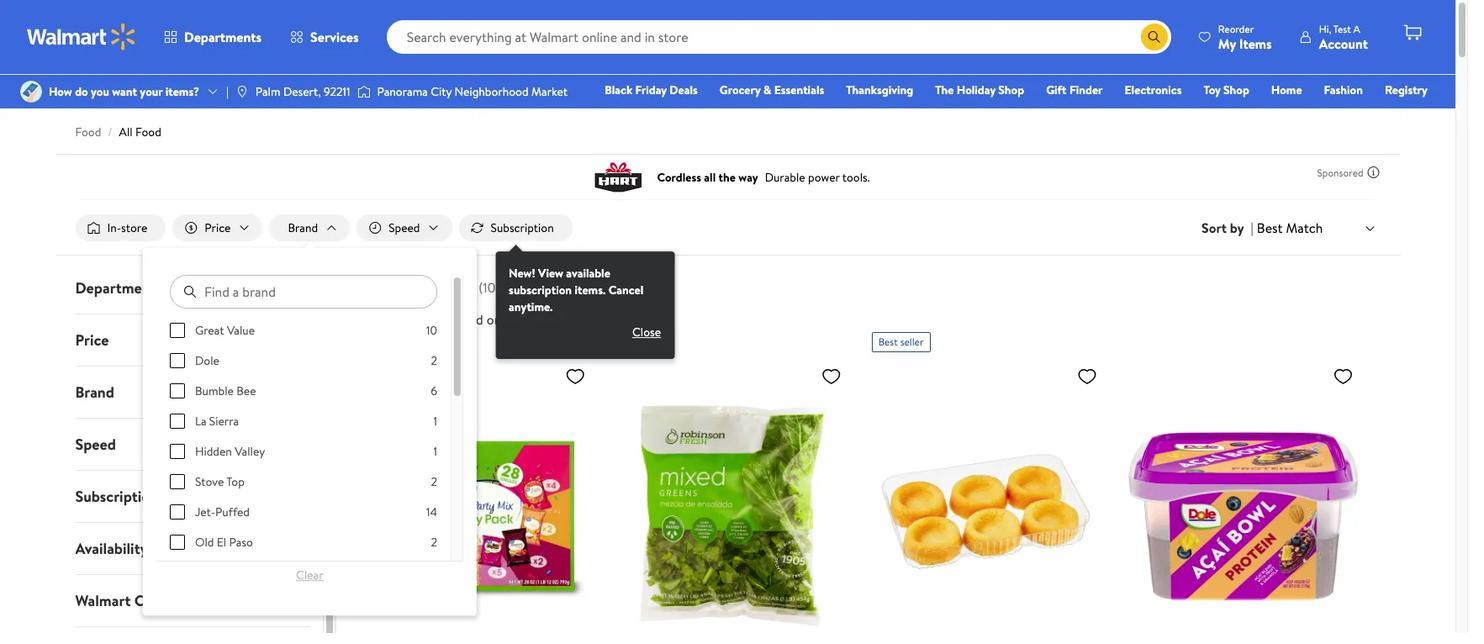 Task type: locate. For each thing, give the bounding box(es) containing it.
group
[[170, 322, 437, 633]]

services
[[310, 28, 359, 46]]

0 vertical spatial departments
[[184, 28, 262, 46]]

best match button
[[1254, 217, 1380, 239]]

2 horizontal spatial  image
[[357, 83, 370, 100]]

paso
[[229, 534, 253, 551]]

departments up items?
[[184, 28, 262, 46]]

best for freshness guaranteed, vanilla, dessert shells, 5 oz, 6 count image
[[879, 335, 898, 349]]

in
[[421, 275, 435, 298]]

1 vertical spatial brand
[[75, 382, 114, 403]]

0 vertical spatial brand
[[288, 219, 318, 236]]

hi, test a account
[[1319, 21, 1368, 53]]

gift finder link
[[1039, 81, 1110, 99]]

2 up 6
[[431, 352, 437, 369]]

thanksgiving
[[846, 82, 913, 98]]

0 horizontal spatial subscription
[[75, 486, 158, 507]]

available
[[566, 265, 610, 282]]

1 horizontal spatial speed button
[[357, 214, 452, 241]]

0 horizontal spatial seller
[[644, 335, 668, 349]]

all food in food (1000+)
[[356, 275, 525, 298]]

0 vertical spatial brand button
[[269, 214, 350, 241]]

freshness guaranteed, vanilla, dessert shells, 5 oz, 6 count image
[[872, 359, 1104, 633]]

1 2 from the top
[[431, 352, 437, 369]]

1 horizontal spatial all
[[356, 275, 376, 298]]

2 vertical spatial 2
[[431, 534, 437, 551]]

online
[[487, 310, 522, 329]]

 image for how
[[20, 81, 42, 103]]

sort
[[1202, 219, 1227, 237]]

test
[[1334, 21, 1351, 36]]

dole
[[195, 352, 219, 369]]

1 vertical spatial subscription
[[75, 486, 158, 507]]

new!
[[509, 265, 535, 282]]

bee
[[236, 383, 256, 400]]

want
[[112, 83, 137, 100]]

brand button
[[269, 214, 350, 241], [62, 367, 323, 418]]

0 horizontal spatial departments
[[75, 278, 162, 299]]

1 for hidden valley
[[433, 443, 437, 460]]

best match
[[1257, 219, 1323, 237]]

1 horizontal spatial price
[[205, 219, 231, 236]]

subscription inside button
[[491, 219, 554, 236]]

departments
[[184, 28, 262, 46], [75, 278, 162, 299]]

0 vertical spatial speed button
[[357, 214, 452, 241]]

|
[[226, 83, 229, 100], [1251, 219, 1254, 237]]

departments inside popup button
[[184, 28, 262, 46]]

0 vertical spatial 2
[[431, 352, 437, 369]]

1 best seller from the left
[[623, 335, 668, 349]]

2
[[431, 352, 437, 369], [431, 474, 437, 490], [431, 534, 437, 551]]

0 horizontal spatial  image
[[20, 81, 42, 103]]

1 horizontal spatial  image
[[235, 85, 249, 98]]

0 horizontal spatial |
[[226, 83, 229, 100]]

| right by
[[1251, 219, 1254, 237]]

14
[[426, 504, 437, 521]]

0 vertical spatial price
[[205, 219, 231, 236]]

(1000+)
[[479, 278, 525, 297]]

price inside tab
[[75, 330, 109, 351]]

add to favorites list, fresh mixed greens, 16 oz image
[[821, 366, 841, 387]]

 image left the how
[[20, 81, 42, 103]]

subscription
[[491, 219, 554, 236], [75, 486, 158, 507]]

in-store button
[[75, 214, 166, 241]]

do
[[75, 83, 88, 100]]

subscription inside dropdown button
[[75, 486, 158, 507]]

shop right holiday on the right top of page
[[998, 82, 1024, 98]]

finder
[[1070, 82, 1103, 98]]

0 horizontal spatial speed button
[[62, 419, 323, 470]]

close button
[[619, 319, 675, 346]]

0 horizontal spatial price
[[75, 330, 109, 351]]

2 horizontal spatial best
[[1257, 219, 1283, 237]]

2 1 from the top
[[433, 443, 437, 460]]

shop inside the holiday shop 'link'
[[998, 82, 1024, 98]]

0 horizontal spatial best seller
[[623, 335, 668, 349]]

departments down 'in-store' button
[[75, 278, 162, 299]]

walmart cash offers tab
[[62, 575, 323, 627]]

food
[[75, 124, 101, 140], [135, 124, 161, 140], [380, 275, 417, 298], [439, 275, 475, 298]]

| inside sort and filter section element
[[1251, 219, 1254, 237]]

1 horizontal spatial seller
[[900, 335, 924, 349]]

0 vertical spatial subscription
[[491, 219, 554, 236]]

price
[[205, 219, 231, 236], [356, 310, 386, 329], [75, 330, 109, 351]]

black friday deals link
[[597, 81, 705, 99]]

1 seller from the left
[[644, 335, 668, 349]]

1 horizontal spatial shop
[[1224, 82, 1250, 98]]

 image right '92211'
[[357, 83, 370, 100]]

None checkbox
[[170, 323, 185, 338], [170, 353, 185, 368], [170, 384, 185, 399], [170, 505, 185, 520], [170, 323, 185, 338], [170, 353, 185, 368], [170, 384, 185, 399], [170, 505, 185, 520]]

fashion link
[[1317, 81, 1371, 99]]

all
[[119, 124, 133, 140], [356, 275, 376, 298]]

2 2 from the top
[[431, 474, 437, 490]]

1 shop from the left
[[998, 82, 1024, 98]]

price inside sort and filter section element
[[205, 219, 231, 236]]

your
[[140, 83, 163, 100]]

by
[[1230, 219, 1244, 237]]

seller
[[644, 335, 668, 349], [900, 335, 924, 349]]

valley
[[235, 443, 265, 460]]

0 vertical spatial speed
[[389, 219, 420, 236]]

food left in at the top of page
[[380, 275, 417, 298]]

2 shop from the left
[[1224, 82, 1250, 98]]

friday
[[635, 82, 667, 98]]

Walmart Site-Wide search field
[[387, 20, 1171, 54]]

reorder my items
[[1218, 21, 1272, 53]]

speed
[[389, 219, 420, 236], [75, 434, 116, 455]]

clear search field text image
[[1121, 30, 1134, 43]]

brand inside sort and filter section element
[[288, 219, 318, 236]]

2 down 14
[[431, 534, 437, 551]]

1 vertical spatial price
[[356, 310, 386, 329]]

subscription up new! at the left
[[491, 219, 554, 236]]

1 1 from the top
[[433, 413, 437, 430]]

all right /
[[119, 124, 133, 140]]

92211
[[324, 83, 350, 100]]

add to favorites list, great value variety pack party mixes 28 count, 1 oz image
[[565, 366, 586, 387]]

0 horizontal spatial brand
[[75, 382, 114, 403]]

shop inside toy shop link
[[1224, 82, 1250, 98]]

1 horizontal spatial subscription
[[491, 219, 554, 236]]

black friday deals
[[605, 82, 698, 98]]

1 horizontal spatial brand
[[288, 219, 318, 236]]

sort by |
[[1202, 219, 1254, 237]]

food left /
[[75, 124, 101, 140]]

1 vertical spatial 2
[[431, 474, 437, 490]]

availability
[[75, 538, 148, 559]]

fresh mixed greens, 16 oz image
[[616, 359, 848, 633]]

1 vertical spatial all
[[356, 275, 376, 298]]

1 horizontal spatial best
[[879, 335, 898, 349]]

1 vertical spatial speed button
[[62, 419, 323, 470]]

1 horizontal spatial speed
[[389, 219, 420, 236]]

 image for panorama
[[357, 83, 370, 100]]

store
[[121, 219, 147, 236]]

subscription up availability
[[75, 486, 158, 507]]

best seller
[[623, 335, 668, 349], [879, 335, 924, 349]]

seller for freshness guaranteed, vanilla, dessert shells, 5 oz, 6 count image
[[900, 335, 924, 349]]

0 vertical spatial all
[[119, 124, 133, 140]]

legal information image
[[529, 313, 542, 326]]

speed inside sort and filter section element
[[389, 219, 420, 236]]

price when purchased online
[[356, 310, 522, 329]]

1 vertical spatial 1
[[433, 443, 437, 460]]

debit
[[1327, 105, 1356, 122]]

food link
[[75, 124, 101, 140]]

seller for fresh mixed greens, 16 oz image at the bottom of the page
[[644, 335, 668, 349]]

0 horizontal spatial best
[[623, 335, 642, 349]]

 image left the "palm"
[[235, 85, 249, 98]]

dole acai bowls frozen protein acai blend with fruit and granola, 6 oz image
[[1128, 359, 1360, 633]]

fashion
[[1324, 82, 1363, 98]]

3 2 from the top
[[431, 534, 437, 551]]

1 vertical spatial |
[[1251, 219, 1254, 237]]

availability button
[[62, 523, 323, 574]]

essentials
[[774, 82, 824, 98]]

1 horizontal spatial |
[[1251, 219, 1254, 237]]

a
[[1354, 21, 1360, 36]]

departments button
[[62, 262, 323, 314]]

best for fresh mixed greens, 16 oz image at the bottom of the page
[[623, 335, 642, 349]]

price button
[[173, 214, 263, 241], [62, 315, 323, 366]]

0 vertical spatial 1
[[433, 413, 437, 430]]

thanksgiving link
[[839, 81, 921, 99]]

0 horizontal spatial shop
[[998, 82, 1024, 98]]

best
[[1257, 219, 1283, 237], [623, 335, 642, 349], [879, 335, 898, 349]]

registry
[[1385, 82, 1428, 98]]

1 vertical spatial departments
[[75, 278, 162, 299]]

| left the "palm"
[[226, 83, 229, 100]]

search icon image
[[1148, 30, 1161, 44]]

walmart image
[[27, 24, 136, 50]]

sponsored
[[1317, 165, 1364, 180]]

1 horizontal spatial departments
[[184, 28, 262, 46]]

all left in at the top of page
[[356, 275, 376, 298]]

0 horizontal spatial speed
[[75, 434, 116, 455]]

group containing great value
[[170, 322, 437, 633]]

old el paso
[[195, 534, 253, 551]]

shop
[[998, 82, 1024, 98], [1224, 82, 1250, 98]]

items
[[1239, 34, 1272, 53]]

/
[[108, 124, 112, 140]]

2 seller from the left
[[900, 335, 924, 349]]

2 vertical spatial price
[[75, 330, 109, 351]]

0 vertical spatial price button
[[173, 214, 263, 241]]

1 vertical spatial speed
[[75, 434, 116, 455]]

shop right toy
[[1224, 82, 1250, 98]]

1
[[433, 413, 437, 430], [433, 443, 437, 460]]

2 best seller from the left
[[879, 335, 924, 349]]

None checkbox
[[170, 414, 185, 429], [170, 444, 185, 459], [170, 474, 185, 490], [170, 535, 185, 550], [170, 414, 185, 429], [170, 444, 185, 459], [170, 474, 185, 490], [170, 535, 185, 550]]

1 horizontal spatial best seller
[[879, 335, 924, 349]]

 image
[[20, 81, 42, 103], [357, 83, 370, 100], [235, 85, 249, 98]]

2 for el
[[431, 534, 437, 551]]

brand inside tab
[[75, 382, 114, 403]]

2 up 14
[[431, 474, 437, 490]]



Task type: describe. For each thing, give the bounding box(es) containing it.
city
[[431, 83, 452, 100]]

great
[[195, 322, 224, 339]]

subscription button
[[459, 214, 572, 241]]

subscription tab
[[62, 471, 323, 522]]

add to favorites list, freshness guaranteed, vanilla, dessert shells, 5 oz, 6 count image
[[1077, 366, 1097, 387]]

electronics
[[1125, 82, 1182, 98]]

great value variety pack party mixes 28 count, 1 oz image
[[360, 359, 592, 633]]

walmart cash offers button
[[62, 575, 323, 627]]

old
[[195, 534, 214, 551]]

walmart+
[[1378, 105, 1428, 122]]

hi,
[[1319, 21, 1331, 36]]

2 horizontal spatial price
[[356, 310, 386, 329]]

top
[[226, 474, 244, 490]]

food / all food
[[75, 124, 161, 140]]

1 vertical spatial price button
[[62, 315, 323, 366]]

best inside popup button
[[1257, 219, 1283, 237]]

speed inside tab
[[75, 434, 116, 455]]

0 vertical spatial |
[[226, 83, 229, 100]]

bumble bee
[[195, 383, 256, 400]]

home link
[[1264, 81, 1310, 99]]

food right in at the top of page
[[439, 275, 475, 298]]

gift
[[1046, 82, 1067, 98]]

la
[[195, 413, 206, 430]]

gift finder
[[1046, 82, 1103, 98]]

items?
[[165, 83, 199, 100]]

brand tab
[[62, 367, 323, 418]]

1 for la sierra
[[433, 413, 437, 430]]

panorama
[[377, 83, 428, 100]]

items.
[[575, 282, 606, 299]]

hidden valley
[[195, 443, 265, 460]]

match
[[1286, 219, 1323, 237]]

one
[[1299, 105, 1324, 122]]

add to favorites list, dole acai bowls frozen protein acai blend with fruit and granola, 6 oz image
[[1333, 366, 1353, 387]]

Find a brand search field
[[170, 275, 437, 309]]

Search search field
[[387, 20, 1171, 54]]

the
[[935, 82, 954, 98]]

cancel
[[609, 282, 644, 299]]

0 horizontal spatial all
[[119, 124, 133, 140]]

cash
[[134, 590, 167, 611]]

departments button
[[150, 17, 276, 57]]

how
[[49, 83, 72, 100]]

reorder
[[1218, 21, 1254, 36]]

brand for brand dropdown button in the sort and filter section element
[[288, 219, 318, 236]]

grocery
[[720, 82, 761, 98]]

the holiday shop
[[935, 82, 1024, 98]]

availability tab
[[62, 523, 323, 574]]

departments tab
[[62, 262, 323, 314]]

electronics link
[[1117, 81, 1189, 99]]

speed button inside sort and filter section element
[[357, 214, 452, 241]]

brand button inside sort and filter section element
[[269, 214, 350, 241]]

close
[[632, 324, 661, 341]]

food right /
[[135, 124, 161, 140]]

home
[[1271, 82, 1302, 98]]

hidden
[[195, 443, 232, 460]]

1 vertical spatial brand button
[[62, 367, 323, 418]]

cart contains 0 items total amount $0.00 image
[[1403, 23, 1423, 43]]

stove
[[195, 474, 224, 490]]

desert,
[[283, 83, 321, 100]]

best seller for fresh mixed greens, 16 oz image at the bottom of the page
[[623, 335, 668, 349]]

subscription
[[509, 282, 572, 299]]

black
[[605, 82, 633, 98]]

the holiday shop link
[[928, 81, 1032, 99]]

palm
[[256, 83, 280, 100]]

toy
[[1204, 82, 1221, 98]]

6
[[431, 383, 437, 400]]

speed tab
[[62, 419, 323, 470]]

el
[[217, 534, 226, 551]]

puffed
[[215, 504, 250, 521]]

bumble
[[195, 383, 233, 400]]

grocery & essentials
[[720, 82, 824, 98]]

my
[[1218, 34, 1236, 53]]

ad disclaimer and feedback for skylinedisplayad image
[[1367, 166, 1380, 179]]

sierra
[[209, 413, 239, 430]]

registry link
[[1377, 81, 1435, 99]]

services button
[[276, 17, 373, 57]]

 image for palm
[[235, 85, 249, 98]]

2 for top
[[431, 474, 437, 490]]

one debit link
[[1291, 104, 1363, 123]]

grocery & essentials link
[[712, 81, 832, 99]]

account
[[1319, 34, 1368, 53]]

stove top
[[195, 474, 244, 490]]

best seller for freshness guaranteed, vanilla, dessert shells, 5 oz, 6 count image
[[879, 335, 924, 349]]

toy shop link
[[1196, 81, 1257, 99]]

departments inside dropdown button
[[75, 278, 162, 299]]

brand for bottom brand dropdown button
[[75, 382, 114, 403]]

all food link
[[119, 124, 161, 140]]

you
[[91, 83, 109, 100]]

view
[[538, 265, 563, 282]]

how do you want your items?
[[49, 83, 199, 100]]

deals
[[670, 82, 698, 98]]

in-store
[[107, 219, 147, 236]]

walmart
[[75, 590, 131, 611]]

market
[[531, 83, 568, 100]]

la sierra
[[195, 413, 239, 430]]

walmart+ link
[[1370, 104, 1435, 123]]

purchased
[[424, 310, 483, 329]]

anytime.
[[509, 299, 553, 315]]

in-
[[107, 219, 121, 236]]

sort and filter section element
[[55, 201, 1401, 359]]

jet-puffed
[[195, 504, 250, 521]]

offers
[[170, 590, 214, 611]]

walmart cash offers
[[75, 590, 214, 611]]

value
[[227, 322, 255, 339]]

clear button
[[170, 562, 450, 589]]

toy shop
[[1204, 82, 1250, 98]]

new! view available subscription items. cancel anytime. close
[[509, 265, 661, 341]]

subscription button
[[62, 471, 323, 522]]

price tab
[[62, 315, 323, 366]]

&
[[763, 82, 771, 98]]



Task type: vqa. For each thing, say whether or not it's contained in the screenshot.


